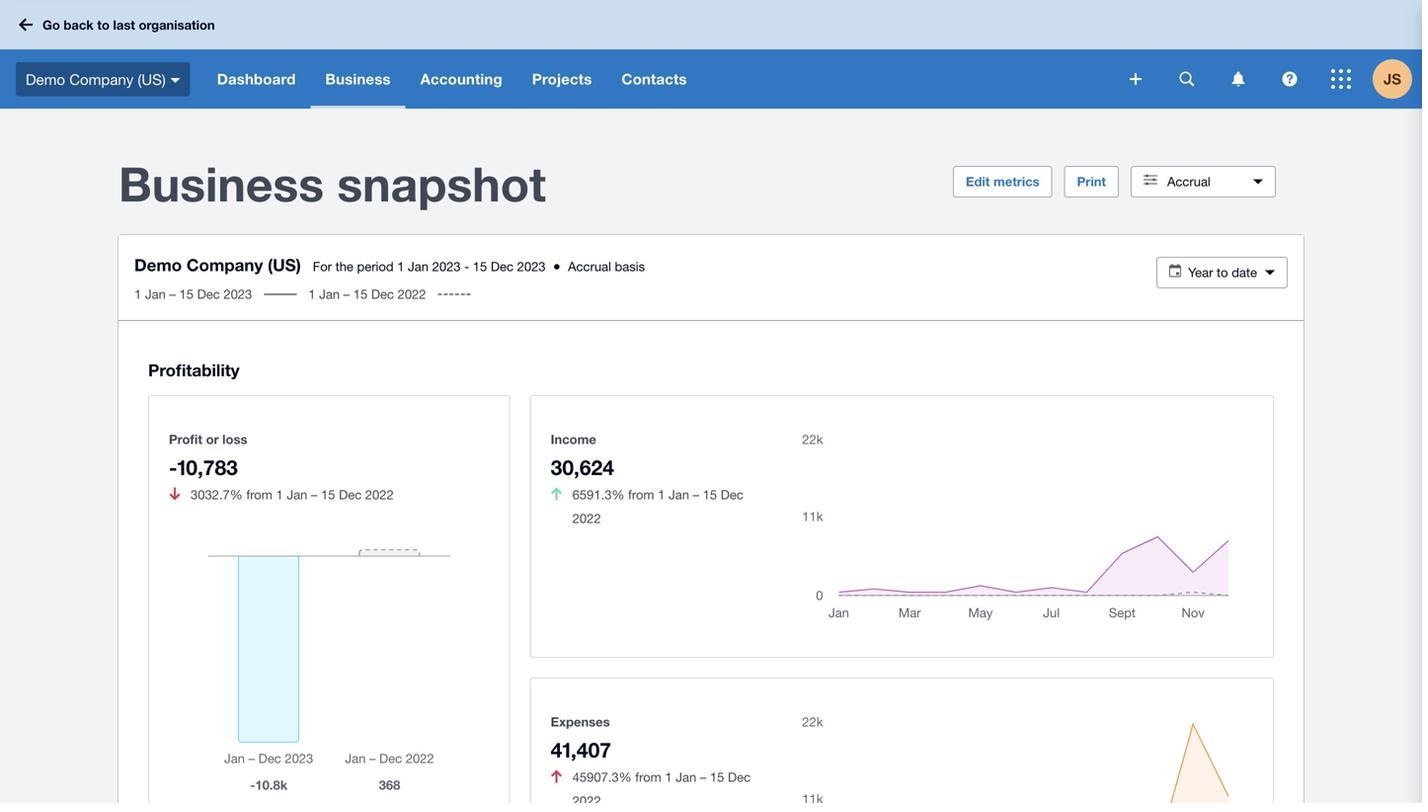 Task type: describe. For each thing, give the bounding box(es) containing it.
snapshot
[[337, 155, 546, 212]]

svg image
[[1332, 69, 1352, 89]]

go back to last organisation
[[42, 17, 215, 32]]

1 vertical spatial demo company (us)
[[134, 255, 301, 275]]

dashboard
[[217, 70, 296, 88]]

income 30,624
[[551, 432, 614, 479]]

demo company (us) inside popup button
[[26, 70, 166, 88]]

- inside profit or loss -10,783
[[169, 455, 177, 479]]

for the period 1 jan 2023 - 15 dec 2023  ●  accrual basis
[[313, 259, 645, 274]]

contacts button
[[607, 49, 702, 109]]

negative sentiment image
[[169, 487, 180, 500]]

last
[[113, 17, 135, 32]]

loss
[[222, 432, 247, 447]]

business button
[[311, 49, 406, 109]]

jan down for
[[319, 287, 340, 302]]

2022 for 30,624
[[573, 511, 601, 526]]

metrics
[[994, 174, 1040, 189]]

banner containing dashboard
[[0, 0, 1423, 109]]

to inside 'banner'
[[97, 17, 110, 32]]

from for 41,407
[[636, 769, 662, 785]]

2023 for 1 jan – 15 dec 2023
[[224, 287, 252, 302]]

expenses 41,407
[[551, 714, 611, 762]]

1 vertical spatial company
[[187, 255, 263, 275]]

1 inside 45907.3% from 1 jan – 15 dec 2022
[[665, 769, 672, 785]]

15 inside 45907.3% from 1 jan – 15 dec 2022
[[710, 769, 725, 785]]

from for 30,624
[[628, 487, 655, 502]]

dashboard link
[[202, 49, 311, 109]]

period
[[357, 259, 394, 274]]

15 inside 6591.3% from 1 jan – 15 dec 2022
[[703, 487, 717, 502]]

6591.3% from 1 jan – 15 dec 2022
[[573, 487, 744, 526]]

go
[[42, 17, 60, 32]]

for
[[313, 259, 332, 274]]

dec inside 6591.3% from 1 jan – 15 dec 2022
[[721, 487, 744, 502]]

edit metrics
[[966, 174, 1040, 189]]

41,407
[[551, 737, 611, 762]]

or
[[206, 432, 219, 447]]

the
[[336, 259, 354, 274]]

1 vertical spatial accrual
[[568, 259, 611, 274]]

contacts
[[622, 70, 687, 88]]

to inside popup button
[[1217, 265, 1229, 280]]

back
[[64, 17, 94, 32]]

accrual inside 'popup button'
[[1168, 174, 1211, 189]]

go back to last organisation link
[[12, 7, 227, 42]]

accrual button
[[1131, 166, 1276, 198]]

jan up profitability
[[145, 287, 166, 302]]

45907.3%
[[573, 769, 632, 785]]

accounting button
[[406, 49, 517, 109]]

expenses
[[551, 714, 610, 729]]

from for -10,783
[[246, 487, 273, 502]]

2 horizontal spatial 2023
[[517, 259, 546, 274]]

3032.7% from 1 jan – 15 dec 2022
[[191, 487, 394, 502]]

negative sentiment image
[[551, 770, 562, 783]]



Task type: locate. For each thing, give the bounding box(es) containing it.
positive sentiment image
[[551, 487, 562, 500]]

0 horizontal spatial -
[[169, 455, 177, 479]]

business for business
[[325, 70, 391, 88]]

2023 right the period
[[432, 259, 461, 274]]

projects
[[532, 70, 592, 88]]

from inside 45907.3% from 1 jan – 15 dec 2022
[[636, 769, 662, 785]]

profit
[[169, 432, 202, 447]]

dec inside 45907.3% from 1 jan – 15 dec 2022
[[728, 769, 751, 785]]

demo down go
[[26, 70, 65, 88]]

profit or loss -10,783
[[169, 432, 247, 479]]

1 inside 6591.3% from 1 jan – 15 dec 2022
[[658, 487, 665, 502]]

0 horizontal spatial accrual
[[568, 259, 611, 274]]

0 horizontal spatial company
[[69, 70, 134, 88]]

2022 for 41,407
[[573, 793, 601, 803]]

1 horizontal spatial demo
[[134, 255, 182, 275]]

income
[[551, 432, 597, 447]]

(us) inside popup button
[[138, 70, 166, 88]]

business
[[325, 70, 391, 88], [119, 155, 324, 212]]

1 jan – 15 dec 2023
[[134, 287, 252, 302]]

dec
[[491, 259, 514, 274], [197, 287, 220, 302], [371, 287, 394, 302], [339, 487, 362, 502], [721, 487, 744, 502], [728, 769, 751, 785]]

1 vertical spatial demo
[[134, 255, 182, 275]]

1 horizontal spatial business
[[325, 70, 391, 88]]

from inside 6591.3% from 1 jan – 15 dec 2022
[[628, 487, 655, 502]]

0 vertical spatial (us)
[[138, 70, 166, 88]]

jan right 45907.3%
[[676, 769, 697, 785]]

accrual left "basis"
[[568, 259, 611, 274]]

business for business snapshot
[[119, 155, 324, 212]]

0 vertical spatial company
[[69, 70, 134, 88]]

business inside dropdown button
[[325, 70, 391, 88]]

from right 3032.7% on the left of the page
[[246, 487, 273, 502]]

2022
[[398, 287, 426, 302], [365, 487, 394, 502], [573, 511, 601, 526], [573, 793, 601, 803]]

0 horizontal spatial 2023
[[224, 287, 252, 302]]

jan right the period
[[408, 259, 429, 274]]

(us) left for
[[268, 255, 301, 275]]

(us) down go back to last organisation
[[138, 70, 166, 88]]

2022 inside 45907.3% from 1 jan – 15 dec 2022
[[573, 793, 601, 803]]

business snapshot
[[119, 155, 546, 212]]

svg image inside demo company (us) popup button
[[171, 78, 181, 83]]

svg image inside go back to last organisation link
[[19, 18, 33, 31]]

accounting
[[420, 70, 503, 88]]

2023 up profitability
[[224, 287, 252, 302]]

0 horizontal spatial demo
[[26, 70, 65, 88]]

js
[[1384, 70, 1402, 88]]

from right 6591.3% at the left
[[628, 487, 655, 502]]

1 jan – 15 dec 2022
[[309, 287, 426, 302]]

company inside popup button
[[69, 70, 134, 88]]

6591.3%
[[573, 487, 625, 502]]

year
[[1189, 265, 1214, 280]]

2023 for for the period 1 jan 2023 - 15 dec 2023  ●  accrual basis
[[432, 259, 461, 274]]

1
[[397, 259, 405, 274], [134, 287, 142, 302], [309, 287, 316, 302], [276, 487, 283, 502], [658, 487, 665, 502], [665, 769, 672, 785]]

from
[[246, 487, 273, 502], [628, 487, 655, 502], [636, 769, 662, 785]]

company down go back to last organisation link
[[69, 70, 134, 88]]

accrual up year on the top right of page
[[1168, 174, 1211, 189]]

2023 left "basis"
[[517, 259, 546, 274]]

1 vertical spatial business
[[119, 155, 324, 212]]

– inside 45907.3% from 1 jan – 15 dec 2022
[[700, 769, 707, 785]]

basis
[[615, 259, 645, 274]]

1 horizontal spatial (us)
[[268, 255, 301, 275]]

1 horizontal spatial -
[[464, 259, 469, 274]]

– inside 6591.3% from 1 jan – 15 dec 2022
[[693, 487, 700, 502]]

0 vertical spatial -
[[464, 259, 469, 274]]

from right 45907.3%
[[636, 769, 662, 785]]

1 horizontal spatial to
[[1217, 265, 1229, 280]]

– for or
[[311, 487, 318, 502]]

demo company (us) up 1 jan – 15 dec 2023
[[134, 255, 301, 275]]

– for 41,407
[[700, 769, 707, 785]]

0 horizontal spatial business
[[119, 155, 324, 212]]

15
[[473, 259, 487, 274], [179, 287, 194, 302], [353, 287, 368, 302], [321, 487, 335, 502], [703, 487, 717, 502], [710, 769, 725, 785]]

projects button
[[517, 49, 607, 109]]

jan inside 45907.3% from 1 jan – 15 dec 2022
[[676, 769, 697, 785]]

10,783
[[177, 455, 238, 479]]

0 horizontal spatial (us)
[[138, 70, 166, 88]]

–
[[169, 287, 176, 302], [343, 287, 350, 302], [311, 487, 318, 502], [693, 487, 700, 502], [700, 769, 707, 785]]

edit metrics button
[[953, 166, 1053, 198]]

jan right 3032.7% on the left of the page
[[287, 487, 308, 502]]

- up negative sentiment icon
[[169, 455, 177, 479]]

edit
[[966, 174, 990, 189]]

– for 30,624
[[693, 487, 700, 502]]

0 vertical spatial accrual
[[1168, 174, 1211, 189]]

1 horizontal spatial company
[[187, 255, 263, 275]]

print button
[[1065, 166, 1119, 198]]

45907.3% from 1 jan – 15 dec 2022
[[573, 769, 751, 803]]

0 vertical spatial to
[[97, 17, 110, 32]]

0 vertical spatial business
[[325, 70, 391, 88]]

organisation
[[139, 17, 215, 32]]

to
[[97, 17, 110, 32], [1217, 265, 1229, 280]]

banner
[[0, 0, 1423, 109]]

company
[[69, 70, 134, 88], [187, 255, 263, 275]]

demo inside popup button
[[26, 70, 65, 88]]

30,624
[[551, 455, 614, 479]]

0 vertical spatial demo company (us)
[[26, 70, 166, 88]]

year to date
[[1189, 265, 1258, 280]]

- down "snapshot"
[[464, 259, 469, 274]]

0 horizontal spatial to
[[97, 17, 110, 32]]

demo company (us)
[[26, 70, 166, 88], [134, 255, 301, 275]]

js button
[[1373, 49, 1423, 109]]

date
[[1232, 265, 1258, 280]]

jan inside 6591.3% from 1 jan – 15 dec 2022
[[669, 487, 690, 502]]

2023
[[432, 259, 461, 274], [517, 259, 546, 274], [224, 287, 252, 302]]

to left last
[[97, 17, 110, 32]]

1 vertical spatial -
[[169, 455, 177, 479]]

demo
[[26, 70, 65, 88], [134, 255, 182, 275]]

1 vertical spatial (us)
[[268, 255, 301, 275]]

print
[[1078, 174, 1107, 189]]

jan
[[408, 259, 429, 274], [145, 287, 166, 302], [319, 287, 340, 302], [287, 487, 308, 502], [669, 487, 690, 502], [676, 769, 697, 785]]

accrual
[[1168, 174, 1211, 189], [568, 259, 611, 274]]

profitability
[[148, 360, 240, 380]]

3032.7%
[[191, 487, 243, 502]]

1 horizontal spatial 2023
[[432, 259, 461, 274]]

0 vertical spatial demo
[[26, 70, 65, 88]]

1 horizontal spatial accrual
[[1168, 174, 1211, 189]]

year to date button
[[1157, 257, 1288, 288]]

-
[[464, 259, 469, 274], [169, 455, 177, 479]]

2022 inside 6591.3% from 1 jan – 15 dec 2022
[[573, 511, 601, 526]]

demo company (us) button
[[0, 49, 202, 109]]

1 vertical spatial to
[[1217, 265, 1229, 280]]

company up 1 jan – 15 dec 2023
[[187, 255, 263, 275]]

demo up 1 jan – 15 dec 2023
[[134, 255, 182, 275]]

(us)
[[138, 70, 166, 88], [268, 255, 301, 275]]

to right year on the top right of page
[[1217, 265, 1229, 280]]

demo company (us) down back
[[26, 70, 166, 88]]

svg image
[[19, 18, 33, 31], [1180, 72, 1195, 86], [1233, 72, 1245, 86], [1283, 72, 1298, 86], [1130, 73, 1142, 85], [171, 78, 181, 83]]

2022 for -10,783
[[365, 487, 394, 502]]

jan right 6591.3% at the left
[[669, 487, 690, 502]]



Task type: vqa. For each thing, say whether or not it's contained in the screenshot.
the top All
no



